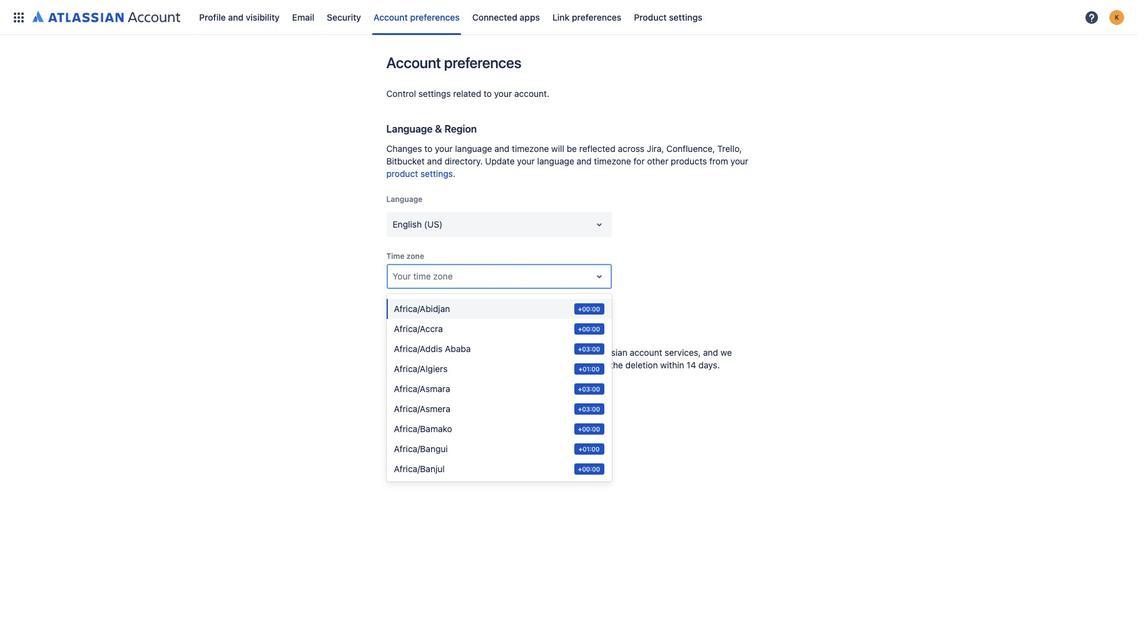 Task type: locate. For each thing, give the bounding box(es) containing it.
1 horizontal spatial timezone
[[594, 156, 631, 166]]

and inside when you delete your account, you lose access to atlassian account services, and we permanently delete your personal data. you can cancel the deletion within 14 days.
[[703, 347, 718, 358]]

preferences
[[410, 12, 460, 22], [572, 12, 621, 22], [444, 54, 521, 71]]

1 vertical spatial timezone
[[594, 156, 631, 166]]

0 horizontal spatial zone
[[406, 252, 424, 261]]

related
[[453, 88, 481, 99]]

preferences up control settings related to your account.
[[444, 54, 521, 71]]

zone right 'time'
[[433, 271, 453, 282]]

deletion
[[625, 360, 658, 370]]

0 horizontal spatial to
[[424, 143, 432, 154]]

0 horizontal spatial you
[[412, 347, 427, 358]]

english (us)
[[393, 219, 442, 230]]

preferences for account preferences link
[[410, 12, 460, 22]]

time zone
[[386, 252, 424, 261]]

you
[[412, 347, 427, 358], [514, 347, 529, 358]]

2 +03:00 from the top
[[578, 385, 600, 393]]

delete inside button
[[394, 389, 421, 399]]

account up 'control'
[[386, 54, 441, 71]]

profile and visibility
[[199, 12, 280, 22]]

within
[[660, 360, 684, 370]]

atlassian
[[591, 347, 627, 358]]

+03:00
[[578, 345, 600, 353], [578, 385, 600, 393], [578, 405, 600, 413]]

other
[[647, 156, 668, 166]]

trello,
[[717, 143, 742, 154]]

language for language & region
[[386, 123, 433, 135]]

you up data.
[[514, 347, 529, 358]]

security link
[[323, 7, 365, 27]]

0 vertical spatial +01:00
[[579, 365, 600, 373]]

0 vertical spatial zone
[[406, 252, 424, 261]]

account right security
[[374, 12, 408, 22]]

+03:00 for africa/asmara
[[578, 385, 600, 393]]

product
[[386, 168, 418, 179]]

settings left related
[[418, 88, 451, 99]]

account up the 'deletion'
[[630, 347, 662, 358]]

1 vertical spatial settings
[[418, 88, 451, 99]]

1 you from the left
[[412, 347, 427, 358]]

and down be
[[577, 156, 592, 166]]

control
[[386, 88, 416, 99]]

2 horizontal spatial to
[[581, 347, 589, 358]]

language
[[455, 143, 492, 154], [537, 156, 574, 166]]

1 vertical spatial language
[[386, 195, 423, 204]]

visibility
[[246, 12, 280, 22]]

ababa
[[445, 343, 471, 354]]

account
[[442, 320, 480, 331], [630, 347, 662, 358], [423, 389, 456, 399]]

account up africa/asmera
[[423, 389, 456, 399]]

language up changes
[[386, 123, 433, 135]]

delete for delete account
[[394, 389, 421, 399]]

language down the will
[[537, 156, 574, 166]]

switch to... image
[[11, 10, 26, 25]]

1 +01:00 from the top
[[579, 365, 600, 373]]

1 language from the top
[[386, 123, 433, 135]]

services,
[[665, 347, 701, 358]]

help image
[[1084, 10, 1099, 25]]

your
[[494, 88, 512, 99], [435, 143, 453, 154], [517, 156, 535, 166], [730, 156, 748, 166], [419, 320, 440, 331], [457, 347, 474, 358], [467, 360, 485, 370]]

zone
[[406, 252, 424, 261], [433, 271, 453, 282]]

link
[[552, 12, 570, 22]]

apps
[[520, 12, 540, 22]]

timezone down the 'reflected'
[[594, 156, 631, 166]]

2 +01:00 from the top
[[579, 445, 600, 453]]

africa/bamako
[[394, 424, 452, 434]]

settings for product
[[669, 12, 702, 22]]

timezone
[[512, 143, 549, 154], [594, 156, 631, 166]]

your right update
[[517, 156, 535, 166]]

you up the permanently
[[412, 347, 427, 358]]

account up ababa
[[442, 320, 480, 331]]

+00:00
[[578, 305, 600, 313], [578, 325, 600, 333], [578, 425, 600, 433], [578, 465, 600, 473]]

settings
[[669, 12, 702, 22], [418, 88, 451, 99]]

delete down africa/abidjan
[[386, 320, 417, 331]]

3 +03:00 from the top
[[578, 405, 600, 413]]

language
[[386, 123, 433, 135], [386, 195, 423, 204]]

2 +00:00 from the top
[[578, 325, 600, 333]]

link preferences
[[552, 12, 621, 22]]

delete
[[386, 320, 417, 331], [394, 389, 421, 399]]

delete
[[429, 347, 454, 358], [439, 360, 464, 370]]

3 +00:00 from the top
[[578, 425, 600, 433]]

language up english
[[386, 195, 423, 204]]

2 vertical spatial +03:00
[[578, 405, 600, 413]]

account inside "manage profile menu" element
[[374, 12, 408, 22]]

1 vertical spatial zone
[[433, 271, 453, 282]]

1 vertical spatial account
[[630, 347, 662, 358]]

africa/accra
[[394, 323, 443, 334]]

1 +00:00 from the top
[[578, 305, 600, 313]]

you
[[547, 360, 562, 370]]

0 vertical spatial account preferences
[[374, 12, 460, 22]]

2 vertical spatial to
[[581, 347, 589, 358]]

settings right product
[[669, 12, 702, 22]]

0 vertical spatial settings
[[669, 12, 702, 22]]

jira,
[[647, 143, 664, 154]]

1 horizontal spatial you
[[514, 347, 529, 358]]

to inside changes to your language and timezone will be reflected across jira, confluence, trello, bitbucket and directory. update your language and timezone for other products from your product settings.
[[424, 143, 432, 154]]

reflected
[[579, 143, 615, 154]]

preferences left connected
[[410, 12, 460, 22]]

access
[[550, 347, 578, 358]]

language up the directory.
[[455, 143, 492, 154]]

account inside button
[[423, 389, 456, 399]]

and up settings.
[[427, 156, 442, 166]]

email
[[292, 12, 314, 22]]

2 vertical spatial account
[[423, 389, 456, 399]]

+00:00 for africa/accra
[[578, 325, 600, 333]]

0 vertical spatial delete
[[386, 320, 417, 331]]

1 +03:00 from the top
[[578, 345, 600, 353]]

1 vertical spatial language
[[537, 156, 574, 166]]

0 vertical spatial language
[[386, 123, 433, 135]]

and up days.
[[703, 347, 718, 358]]

your down account,
[[467, 360, 485, 370]]

1 vertical spatial +03:00
[[578, 385, 600, 393]]

for
[[633, 156, 645, 166]]

1 vertical spatial +01:00
[[579, 445, 600, 453]]

4 +00:00 from the top
[[578, 465, 600, 473]]

+01:00
[[579, 365, 600, 373], [579, 445, 600, 453]]

connected apps
[[472, 12, 540, 22]]

delete up africa/algiers
[[429, 347, 454, 358]]

connected apps link
[[468, 7, 544, 27]]

zone right time
[[406, 252, 424, 261]]

2 you from the left
[[514, 347, 529, 358]]

cancel
[[581, 360, 608, 370]]

0 horizontal spatial settings
[[418, 88, 451, 99]]

region
[[444, 123, 477, 135]]

account
[[374, 12, 408, 22], [386, 54, 441, 71]]

delete down ababa
[[439, 360, 464, 370]]

1 vertical spatial to
[[424, 143, 432, 154]]

will
[[551, 143, 564, 154]]

1 horizontal spatial zone
[[433, 271, 453, 282]]

0 horizontal spatial timezone
[[512, 143, 549, 154]]

settings.
[[420, 168, 455, 179]]

0 vertical spatial +03:00
[[578, 345, 600, 353]]

0 vertical spatial to
[[484, 88, 492, 99]]

&
[[435, 123, 442, 135]]

0 vertical spatial account
[[374, 12, 408, 22]]

language for language
[[386, 195, 423, 204]]

banner
[[0, 0, 1138, 35]]

1 horizontal spatial to
[[484, 88, 492, 99]]

1 horizontal spatial settings
[[669, 12, 702, 22]]

+03:00 for africa/addis ababa
[[578, 345, 600, 353]]

and
[[228, 12, 243, 22], [494, 143, 509, 154], [427, 156, 442, 166], [577, 156, 592, 166], [703, 347, 718, 358]]

connected
[[472, 12, 517, 22]]

your down &
[[435, 143, 453, 154]]

0 horizontal spatial language
[[455, 143, 492, 154]]

account preferences link
[[370, 7, 463, 27]]

delete up africa/asmera
[[394, 389, 421, 399]]

and right profile
[[228, 12, 243, 22]]

to up "cancel"
[[581, 347, 589, 358]]

africa/asmara
[[394, 384, 450, 394]]

your down africa/abidjan
[[419, 320, 440, 331]]

directory.
[[444, 156, 483, 166]]

africa/addis
[[394, 343, 442, 354]]

delete your account
[[386, 320, 480, 331]]

to
[[484, 88, 492, 99], [424, 143, 432, 154], [581, 347, 589, 358]]

to down language & region
[[424, 143, 432, 154]]

your left account,
[[457, 347, 474, 358]]

1 vertical spatial delete
[[394, 389, 421, 399]]

0 vertical spatial language
[[455, 143, 492, 154]]

account preferences inside "manage profile menu" element
[[374, 12, 460, 22]]

preferences right link
[[572, 12, 621, 22]]

email link
[[288, 7, 318, 27]]

account,
[[477, 347, 512, 358]]

None text field
[[393, 270, 395, 283]]

changes
[[386, 143, 422, 154]]

settings inside product settings link
[[669, 12, 702, 22]]

2 language from the top
[[386, 195, 423, 204]]

account preferences
[[374, 12, 460, 22], [386, 54, 521, 71]]

timezone left the will
[[512, 143, 549, 154]]

from
[[709, 156, 728, 166]]

to right related
[[484, 88, 492, 99]]

control settings related to your account.
[[386, 88, 549, 99]]



Task type: describe. For each thing, give the bounding box(es) containing it.
be
[[567, 143, 577, 154]]

when
[[386, 347, 410, 358]]

security
[[327, 12, 361, 22]]

products
[[671, 156, 707, 166]]

profile
[[199, 12, 226, 22]]

delete account
[[394, 389, 456, 399]]

we
[[721, 347, 732, 358]]

delete account group
[[386, 384, 540, 404]]

english
[[393, 219, 422, 230]]

confluence,
[[666, 143, 715, 154]]

account image
[[1109, 10, 1124, 25]]

1 horizontal spatial language
[[537, 156, 574, 166]]

africa/addis ababa
[[394, 343, 471, 354]]

to inside when you delete your account, you lose access to atlassian account services, and we permanently delete your personal data. you can cancel the deletion within 14 days.
[[581, 347, 589, 358]]

time
[[386, 252, 404, 261]]

bitbucket
[[386, 156, 425, 166]]

can
[[564, 360, 579, 370]]

+00:00 for africa/abidjan
[[578, 305, 600, 313]]

0 vertical spatial delete
[[429, 347, 454, 358]]

1 vertical spatial delete
[[439, 360, 464, 370]]

your down trello,
[[730, 156, 748, 166]]

0 vertical spatial timezone
[[512, 143, 549, 154]]

product settings
[[634, 12, 702, 22]]

+03:00 for africa/asmera
[[578, 405, 600, 413]]

changes to your language and timezone will be reflected across jira, confluence, trello, bitbucket and directory. update your language and timezone for other products from your product settings.
[[386, 143, 748, 179]]

+00:00 for africa/bamako
[[578, 425, 600, 433]]

permanently
[[386, 360, 437, 370]]

africa/asmera
[[394, 404, 450, 414]]

open image
[[592, 269, 607, 284]]

days.
[[698, 360, 720, 370]]

account inside when you delete your account, you lose access to atlassian account services, and we permanently delete your personal data. you can cancel the deletion within 14 days.
[[630, 347, 662, 358]]

africa/bangui
[[394, 444, 448, 454]]

product settings link
[[630, 7, 706, 27]]

when you delete your account, you lose access to atlassian account services, and we permanently delete your personal data. you can cancel the deletion within 14 days.
[[386, 347, 732, 370]]

settings for control
[[418, 88, 451, 99]]

+01:00 for africa/algiers
[[579, 365, 600, 373]]

preferences for link preferences link
[[572, 12, 621, 22]]

language & region
[[386, 123, 477, 135]]

africa/abidjan
[[394, 303, 450, 314]]

time
[[413, 271, 431, 282]]

delete for delete your account
[[386, 320, 417, 331]]

africa/banjul
[[394, 464, 445, 474]]

your
[[393, 271, 411, 282]]

manage profile menu element
[[8, 0, 1080, 35]]

0 vertical spatial account
[[442, 320, 480, 331]]

personal
[[487, 360, 522, 370]]

1 vertical spatial account preferences
[[386, 54, 521, 71]]

your left account.
[[494, 88, 512, 99]]

+01:00 for africa/bangui
[[579, 445, 600, 453]]

profile and visibility link
[[195, 7, 283, 27]]

link preferences link
[[549, 7, 625, 27]]

data.
[[524, 360, 545, 370]]

banner containing profile and visibility
[[0, 0, 1138, 35]]

1 vertical spatial account
[[386, 54, 441, 71]]

+00:00 for africa/banjul
[[578, 465, 600, 473]]

open image
[[592, 217, 607, 232]]

(us)
[[424, 219, 442, 230]]

product settings. link
[[386, 168, 455, 179]]

product
[[634, 12, 667, 22]]

update
[[485, 156, 515, 166]]

and up update
[[494, 143, 509, 154]]

lose
[[531, 347, 548, 358]]

account.
[[514, 88, 549, 99]]

your time zone
[[393, 271, 453, 282]]

across
[[618, 143, 644, 154]]

14
[[687, 360, 696, 370]]

delete account button
[[386, 384, 464, 404]]

and inside "manage profile menu" element
[[228, 12, 243, 22]]

africa/algiers
[[394, 364, 448, 374]]

the
[[610, 360, 623, 370]]



Task type: vqa. For each thing, say whether or not it's contained in the screenshot.
second the +00:00 from the top
yes



